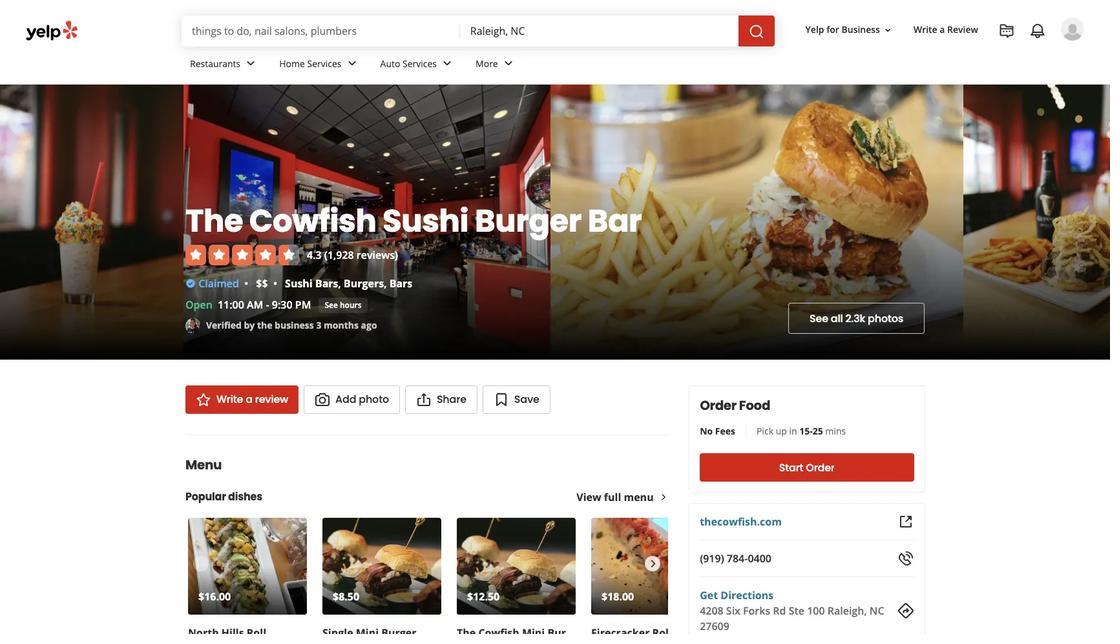 Task type: locate. For each thing, give the bounding box(es) containing it.
the
[[257, 319, 272, 331]]

0 horizontal spatial bars
[[315, 277, 338, 291]]

$8.50 link
[[322, 518, 441, 635]]

(1,928
[[324, 248, 354, 262]]

none field up home services
[[192, 24, 450, 38]]

1 bars from the left
[[315, 277, 338, 291]]

0 horizontal spatial write
[[216, 392, 243, 407]]

more link
[[465, 47, 527, 84]]

0 horizontal spatial none field
[[192, 24, 450, 38]]

photo of the cowfish sushi burger bar - raleigh, nc, us. the stout burger image
[[964, 85, 1110, 360]]

a inside write a review link
[[940, 24, 945, 36]]

1 services from the left
[[307, 57, 342, 70]]

bars down reviews)
[[389, 277, 412, 291]]

order right start
[[806, 460, 835, 475]]

2 none field from the left
[[470, 24, 728, 38]]

sushi up reviews)
[[383, 200, 469, 243]]

24 chevron down v2 image right more
[[501, 56, 516, 71]]

bars
[[315, 277, 338, 291], [389, 277, 412, 291]]

24 chevron down v2 image
[[243, 56, 259, 71], [344, 56, 360, 71], [501, 56, 516, 71]]

1 24 chevron down v2 image from the left
[[243, 56, 259, 71]]

0 horizontal spatial sushi
[[285, 277, 313, 291]]

services right home in the top left of the page
[[307, 57, 342, 70]]

verified
[[206, 319, 242, 331]]

single mini burger image
[[322, 518, 441, 615]]

forks
[[743, 604, 770, 618]]

popular dishes
[[185, 490, 262, 505]]

pm
[[295, 298, 311, 312]]

27609
[[700, 620, 729, 634]]

24 chevron down v2 image for restaurants
[[243, 56, 259, 71]]

, left bars link
[[384, 277, 387, 291]]

0 vertical spatial a
[[940, 24, 945, 36]]

none field up business categories element
[[470, 24, 728, 38]]

open
[[185, 298, 213, 312]]

save button
[[483, 386, 550, 414]]

1 horizontal spatial sushi
[[383, 200, 469, 243]]

0 horizontal spatial ,
[[338, 277, 341, 291]]

write a review
[[216, 392, 288, 407]]

24 save outline v2 image
[[494, 392, 509, 408]]

write inside write a review link
[[216, 392, 243, 407]]

services for auto services
[[403, 57, 437, 70]]

no
[[700, 425, 713, 438]]

None search field
[[182, 16, 777, 47]]

2.3k
[[846, 311, 865, 326]]

services
[[307, 57, 342, 70], [403, 57, 437, 70]]

services for home services
[[307, 57, 342, 70]]

24 chevron down v2 image inside 'more' 'link'
[[501, 56, 516, 71]]

am
[[247, 298, 263, 312]]

projects image
[[999, 23, 1015, 39]]

2 horizontal spatial 24 chevron down v2 image
[[501, 56, 516, 71]]

write inside write a review link
[[914, 24, 937, 36]]

review
[[255, 392, 288, 407]]

$12.50 link
[[457, 518, 576, 635]]

4.3 (1,928 reviews)
[[307, 248, 398, 262]]

0 vertical spatial see
[[325, 300, 338, 311]]

$16.00
[[198, 590, 231, 604]]

1 horizontal spatial write
[[914, 24, 937, 36]]

24 share v2 image
[[416, 392, 432, 408]]

$18.00
[[602, 590, 634, 604]]

0 vertical spatial write
[[914, 24, 937, 36]]

firecracker roll image
[[591, 518, 710, 615]]

0 horizontal spatial 24 chevron down v2 image
[[243, 56, 259, 71]]

1 horizontal spatial ,
[[384, 277, 387, 291]]

order
[[700, 397, 736, 415], [806, 460, 835, 475]]

16 claim filled v2 image
[[185, 279, 196, 289]]

1 vertical spatial sushi
[[285, 277, 313, 291]]

0 horizontal spatial services
[[307, 57, 342, 70]]

4.3
[[307, 248, 322, 262]]

pick up in 15-25 mins
[[756, 425, 846, 438]]

photo of the cowfish sushi burger bar - raleigh, nc, us. lobby image
[[184, 85, 551, 360]]

1 horizontal spatial order
[[806, 460, 835, 475]]

0 horizontal spatial see
[[325, 300, 338, 311]]

services left 24 chevron down v2 icon
[[403, 57, 437, 70]]

1 horizontal spatial a
[[940, 24, 945, 36]]

next image
[[645, 556, 660, 572]]

photo of the cowfish sushi burger bar - raleigh, nc, us. the not-from-buffalo chicken sandwich image
[[551, 85, 964, 360]]

bars link
[[389, 277, 412, 291]]

start
[[779, 460, 803, 475]]

4208
[[700, 604, 723, 618]]

24 chevron down v2 image
[[439, 56, 455, 71]]

nc
[[869, 604, 884, 618]]

review
[[947, 24, 978, 36]]

24 chevron down v2 image inside restaurants link
[[243, 56, 259, 71]]

1 vertical spatial write
[[216, 392, 243, 407]]

784-
[[727, 552, 748, 566]]

11:00
[[218, 298, 244, 312]]

photo
[[359, 392, 389, 407]]

write left review
[[914, 24, 937, 36]]

share
[[437, 392, 466, 407]]

1 horizontal spatial none field
[[470, 24, 728, 38]]

order food
[[700, 397, 770, 415]]

3 24 chevron down v2 image from the left
[[501, 56, 516, 71]]

the
[[185, 200, 243, 243]]

burger
[[475, 200, 582, 243]]

months
[[324, 319, 359, 331]]

photo of the cowfish sushi burger bar - raleigh, nc, us. bedrock blast image
[[0, 85, 184, 360]]

1 none field from the left
[[192, 24, 450, 38]]

a
[[940, 24, 945, 36], [246, 392, 253, 407]]

see left hours
[[325, 300, 338, 311]]

2 services from the left
[[403, 57, 437, 70]]

home services link
[[269, 47, 370, 84]]

view
[[577, 490, 601, 505]]

sushi up pm at the left top of the page
[[285, 277, 313, 291]]

up
[[776, 425, 787, 438]]

1 horizontal spatial services
[[403, 57, 437, 70]]

view full menu
[[577, 490, 654, 505]]

None field
[[192, 24, 450, 38], [470, 24, 728, 38]]

menu
[[624, 490, 654, 505]]

1 vertical spatial see
[[810, 311, 828, 326]]

fees
[[715, 425, 735, 438]]

see left all
[[810, 311, 828, 326]]

yelp
[[806, 24, 824, 36]]

order up "no fees"
[[700, 397, 736, 415]]

1 horizontal spatial 24 chevron down v2 image
[[344, 56, 360, 71]]

see
[[325, 300, 338, 311], [810, 311, 828, 326]]

none field 'find'
[[192, 24, 450, 38]]

write right "24 star v2" icon
[[216, 392, 243, 407]]

ago
[[361, 319, 377, 331]]

more
[[476, 57, 498, 70]]

sushi
[[383, 200, 469, 243], [285, 277, 313, 291]]

rd
[[773, 604, 786, 618]]

a inside write a review link
[[246, 392, 253, 407]]

auto services
[[380, 57, 437, 70]]

0 horizontal spatial a
[[246, 392, 253, 407]]

1 horizontal spatial bars
[[389, 277, 412, 291]]

claimed
[[198, 277, 239, 291]]

24 external link v2 image
[[898, 514, 914, 530]]

raleigh,
[[827, 604, 867, 618]]

, up the see hours
[[338, 277, 341, 291]]

search image
[[749, 24, 764, 39]]

0 horizontal spatial order
[[700, 397, 736, 415]]

get
[[700, 589, 718, 603]]

notifications image
[[1030, 23, 1046, 39]]

(919)
[[700, 552, 724, 566]]

yelp for business
[[806, 24, 880, 36]]

4.3 star rating image
[[185, 245, 299, 266]]

see for see all 2.3k photos
[[810, 311, 828, 326]]

cowfish
[[249, 200, 376, 243]]

1 horizontal spatial see
[[810, 311, 828, 326]]

0 vertical spatial sushi
[[383, 200, 469, 243]]

2 24 chevron down v2 image from the left
[[344, 56, 360, 71]]

bar
[[588, 200, 642, 243]]

24 chevron down v2 image left auto
[[344, 56, 360, 71]]

bars up the see hours
[[315, 277, 338, 291]]

24 chevron down v2 image right restaurants on the top left of page
[[243, 56, 259, 71]]

ste
[[789, 604, 804, 618]]

auto
[[380, 57, 400, 70]]

24 chevron down v2 image inside home services link
[[344, 56, 360, 71]]

user actions element
[[795, 16, 1102, 96]]

Find text field
[[192, 24, 450, 38]]

25
[[812, 425, 823, 438]]

by
[[244, 319, 255, 331]]

(919) 784-0400
[[700, 552, 771, 566]]

1 vertical spatial order
[[806, 460, 835, 475]]

home
[[279, 57, 305, 70]]

see all 2.3k photos
[[810, 311, 903, 326]]

write a review link
[[185, 386, 299, 414]]

1 vertical spatial a
[[246, 392, 253, 407]]

,
[[338, 277, 341, 291], [384, 277, 387, 291]]



Task type: vqa. For each thing, say whether or not it's contained in the screenshot.
'"Came'
no



Task type: describe. For each thing, give the bounding box(es) containing it.
3
[[316, 319, 321, 331]]

restaurants
[[190, 57, 241, 70]]

restaurants link
[[180, 47, 269, 84]]

hours
[[340, 300, 362, 311]]

$$
[[256, 277, 268, 291]]

24 chevron down v2 image for more
[[501, 56, 516, 71]]

no fees
[[700, 425, 735, 438]]

full
[[604, 490, 621, 505]]

business categories element
[[180, 47, 1084, 84]]

sushi bars , burgers , bars
[[285, 277, 412, 291]]

24 phone v2 image
[[898, 551, 914, 567]]

menu
[[185, 456, 222, 474]]

in
[[789, 425, 797, 438]]

write for write a review
[[216, 392, 243, 407]]

14 chevron right outline image
[[659, 493, 668, 502]]

previous image
[[193, 556, 208, 572]]

see all 2.3k photos link
[[788, 303, 925, 334]]

all
[[831, 311, 843, 326]]

burgers link
[[344, 277, 384, 291]]

thecowfish.com
[[700, 515, 782, 529]]

view full menu link
[[577, 490, 668, 505]]

business
[[275, 319, 314, 331]]

24 camera v2 image
[[315, 392, 330, 408]]

a for review
[[940, 24, 945, 36]]

Near text field
[[470, 24, 728, 38]]

start order button
[[700, 454, 914, 482]]

write for write a review
[[914, 24, 937, 36]]

burgers
[[344, 277, 384, 291]]

auto services link
[[370, 47, 465, 84]]

none field the near
[[470, 24, 728, 38]]

$12.50
[[467, 590, 500, 604]]

north hills roll image
[[188, 518, 307, 615]]

greg r. image
[[1061, 17, 1084, 41]]

reviews)
[[357, 248, 398, 262]]

get directions link
[[700, 589, 773, 603]]

1 , from the left
[[338, 277, 341, 291]]

add photo
[[335, 392, 389, 407]]

(1,928 reviews) link
[[324, 248, 398, 262]]

100
[[807, 604, 825, 618]]

menu element
[[165, 435, 713, 635]]

order inside button
[[806, 460, 835, 475]]

see for see hours
[[325, 300, 338, 311]]

photos
[[868, 311, 903, 326]]

-
[[266, 298, 269, 312]]

0 vertical spatial order
[[700, 397, 736, 415]]

2 , from the left
[[384, 277, 387, 291]]

2 bars from the left
[[389, 277, 412, 291]]

yelp for business button
[[800, 18, 898, 42]]

six
[[726, 604, 740, 618]]

thecowfish.com link
[[700, 515, 782, 529]]

add photo link
[[304, 386, 400, 414]]

share button
[[405, 386, 477, 414]]

dishes
[[228, 490, 262, 505]]

start order
[[779, 460, 835, 475]]

24 directions v2 image
[[898, 604, 914, 619]]

15-
[[799, 425, 812, 438]]

open 11:00 am - 9:30 pm
[[185, 298, 311, 312]]

pick
[[756, 425, 773, 438]]

for
[[827, 24, 839, 36]]

save
[[514, 392, 539, 407]]

0400
[[748, 552, 771, 566]]

add
[[335, 392, 356, 407]]

write a review
[[914, 24, 978, 36]]

the cowfish mini burgers image
[[457, 518, 576, 615]]

a for review
[[246, 392, 253, 407]]

write a review link
[[909, 18, 984, 42]]

popular
[[185, 490, 226, 505]]

mins
[[825, 425, 846, 438]]

9:30
[[272, 298, 293, 312]]

get directions 4208 six forks rd ste 100 raleigh, nc 27609
[[700, 589, 884, 634]]

16 chevron down v2 image
[[883, 25, 893, 35]]

directions
[[720, 589, 773, 603]]

home services
[[279, 57, 342, 70]]

$16.00 link
[[188, 518, 307, 635]]

verified by the business 3 months ago
[[206, 319, 377, 331]]

sushi bars link
[[285, 277, 338, 291]]

24 chevron down v2 image for home services
[[344, 56, 360, 71]]

the cowfish sushi burger bar
[[185, 200, 642, 243]]

24 star v2 image
[[196, 392, 211, 408]]

see hours
[[325, 300, 362, 311]]

$18.00 link
[[591, 518, 710, 635]]



